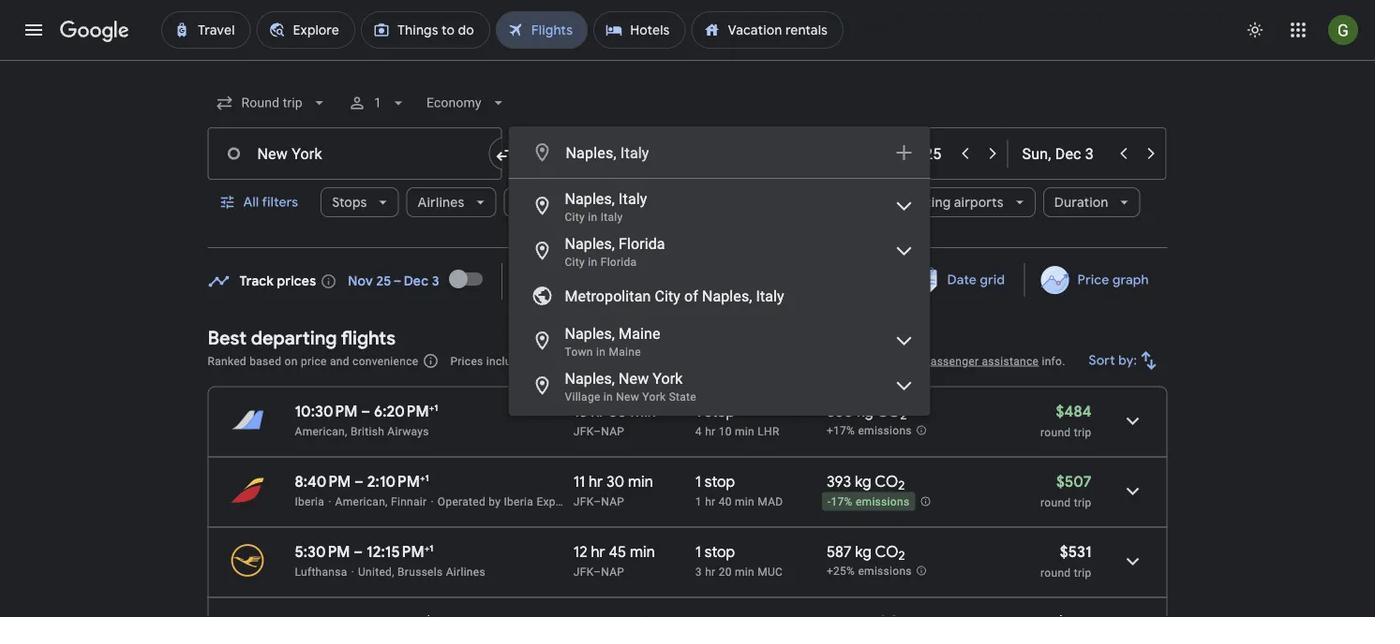 Task type: locate. For each thing, give the bounding box(es) containing it.
naples, inside naples, florida city in florida
[[565, 235, 615, 253]]

naples, down naples, italy city in italy
[[565, 235, 615, 253]]

$507 round trip
[[1041, 473, 1092, 510]]

co up +25% emissions
[[875, 543, 899, 562]]

0 vertical spatial 3
[[432, 273, 440, 290]]

None search field
[[208, 81, 1168, 416]]

stop up 20
[[705, 543, 735, 562]]

american, for american, finnair
[[335, 496, 388, 509]]

Departure time: 5:30 PM. text field
[[295, 543, 350, 562]]

nap down 45
[[601, 566, 625, 579]]

kg
[[857, 402, 874, 421], [855, 473, 872, 492], [855, 543, 872, 562]]

2 jfk from the top
[[574, 496, 594, 509]]

1 horizontal spatial 3
[[696, 566, 702, 579]]

1 stop flight. element up 10
[[696, 402, 735, 424]]

3 stop from the top
[[705, 543, 735, 562]]

learn more about ranking image
[[422, 353, 439, 370]]

in up metropolitan
[[588, 256, 598, 269]]

price inside popup button
[[596, 194, 628, 211]]

flight details. leaves john f. kennedy international airport at 10:30 pm on saturday, november 25 and arrives at naples international airport at 6:20 pm on sunday, november 26. image
[[1111, 399, 1156, 444]]

round inside $531 round trip
[[1041, 567, 1071, 580]]

1 round from the top
[[1041, 426, 1071, 439]]

stop up 10
[[705, 402, 735, 421]]

– up american, finnair
[[355, 473, 364, 492]]

naples, maine option
[[509, 319, 931, 364]]

co inside 393 kg co 2
[[875, 473, 898, 492]]

10
[[719, 425, 732, 438]]

2 for 587
[[899, 549, 905, 565]]

3 nap from the top
[[601, 566, 625, 579]]

0 vertical spatial nap
[[601, 425, 625, 438]]

2
[[901, 408, 907, 424], [898, 478, 905, 494], [899, 549, 905, 565]]

1 vertical spatial co
[[875, 473, 898, 492]]

best departing flights
[[208, 326, 396, 350]]

3 for stop
[[696, 566, 702, 579]]

kg up +25% emissions
[[855, 543, 872, 562]]

adult.
[[669, 355, 698, 368]]

emissions down the 550 kg co 2
[[858, 425, 912, 438]]

1 horizontal spatial price
[[1078, 272, 1109, 289]]

connecting airports
[[878, 194, 1004, 211]]

co up +17% emissions
[[877, 402, 901, 421]]

toggle nearby airports for naples, maine image
[[893, 330, 916, 353]]

1 inside 8:40 pm – 2:10 pm + 1
[[425, 473, 429, 484]]

price for price graph
[[1078, 272, 1109, 289]]

layover (1 of 1) is a 3 hr 20 min layover at munich international airport in munich. element
[[696, 565, 818, 580]]

min right 20
[[735, 566, 755, 579]]

passenger assistance button
[[924, 355, 1039, 368]]

price left graph on the top right of page
[[1078, 272, 1109, 289]]

city
[[565, 211, 585, 224], [565, 256, 585, 269], [655, 287, 681, 305]]

town
[[565, 346, 593, 359]]

min right 30
[[628, 473, 653, 492]]

1 stop 4 hr 10 min lhr
[[696, 402, 780, 438]]

round down 484 us dollars text box
[[1041, 426, 1071, 439]]

metropolitan
[[565, 287, 651, 305]]

0 vertical spatial trip
[[1074, 426, 1092, 439]]

airports
[[954, 194, 1004, 211]]

1 horizontal spatial iberia
[[504, 496, 534, 509]]

city inside naples, italy city in italy
[[565, 211, 585, 224]]

in right village
[[604, 391, 613, 404]]

leaves john f. kennedy international airport at 10:30 pm on saturday, november 25 and arrives at naples international airport at 6:20 pm on sunday, november 26. element
[[295, 402, 438, 421]]

3
[[432, 273, 440, 290], [696, 566, 702, 579]]

naples, inside the naples, new york village in new york state
[[565, 370, 615, 388]]

min right 10
[[735, 425, 755, 438]]

co
[[877, 402, 901, 421], [875, 473, 898, 492], [875, 543, 899, 562]]

destination, select multiple airports image
[[893, 142, 916, 164]]

layover (1 of 1) is a 1 hr 40 min layover at adolfo suárez madrid–barajas airport in madrid. element
[[696, 495, 818, 510]]

+ up airways
[[429, 402, 434, 414]]

1 vertical spatial jfk
[[574, 496, 594, 509]]

1 nap from the top
[[601, 425, 625, 438]]

549 US dollars text field
[[1057, 613, 1092, 618]]

1 inside 10:30 pm – 6:20 pm + 1
[[434, 402, 438, 414]]

2 inside the 550 kg co 2
[[901, 408, 907, 424]]

nap for 45
[[601, 566, 625, 579]]

jfk
[[574, 425, 594, 438], [574, 496, 594, 509], [574, 566, 594, 579]]

airways
[[388, 425, 429, 438]]

3 inside 1 stop 3 hr 20 min muc
[[696, 566, 702, 579]]

emissions
[[858, 425, 912, 438], [856, 496, 910, 509], [858, 566, 912, 579]]

in inside naples, florida city in florida
[[588, 256, 598, 269]]

1 stop flight. element
[[696, 402, 735, 424], [696, 473, 735, 495], [696, 543, 735, 565]]

50
[[609, 402, 627, 421]]

+ up united, brussels airlines
[[424, 543, 430, 555]]

naples, down the ‌,
[[565, 190, 615, 208]]

stop for 13 hr 50 min
[[705, 402, 735, 421]]

city up dates
[[565, 256, 585, 269]]

kg up +17% emissions
[[857, 402, 874, 421]]

price graph button
[[1029, 263, 1164, 297]]

1
[[374, 95, 381, 111], [659, 355, 665, 368], [434, 402, 438, 414], [696, 402, 701, 421], [425, 473, 429, 484], [696, 473, 701, 492], [696, 496, 702, 509], [430, 543, 434, 555], [696, 543, 701, 562]]

min right 40
[[735, 496, 755, 509]]

1 vertical spatial emissions
[[856, 496, 910, 509]]

city left of
[[655, 287, 681, 305]]

naples, down 'taxes'
[[565, 370, 615, 388]]

-
[[828, 496, 831, 509]]

total duration 12 hr 45 min. element
[[574, 543, 696, 565]]

iberia down 8:40 pm
[[295, 496, 325, 509]]

stop inside 1 stop 1 hr 40 min mad
[[705, 473, 735, 492]]

0 vertical spatial jfk
[[574, 425, 594, 438]]

in inside naples, italy city in italy
[[588, 211, 598, 224]]

– down village
[[594, 425, 601, 438]]

None text field
[[208, 128, 502, 180]]

1 vertical spatial nap
[[601, 496, 625, 509]]

0 vertical spatial co
[[877, 402, 901, 421]]

naples, for naples, florida
[[565, 235, 615, 253]]

2 vertical spatial 2
[[899, 549, 905, 565]]

iberia right by
[[504, 496, 534, 509]]

min inside 11 hr 30 min jfk – nap
[[628, 473, 653, 492]]

+ for 12:15 pm
[[424, 543, 430, 555]]

3 1 stop flight. element from the top
[[696, 543, 735, 565]]

stop up 40
[[705, 473, 735, 492]]

hr inside the 12 hr 45 min jfk – nap
[[591, 543, 605, 562]]

required
[[528, 355, 571, 368]]

17%
[[831, 496, 853, 509]]

trip down the $484
[[1074, 426, 1092, 439]]

1 vertical spatial american,
[[335, 496, 388, 509]]

2 vertical spatial co
[[875, 543, 899, 562]]

trip inside $484 round trip
[[1074, 426, 1092, 439]]

city inside naples, florida city in florida
[[565, 256, 585, 269]]

1 jfk from the top
[[574, 425, 594, 438]]

round down 507 us dollars text box
[[1041, 497, 1071, 510]]

None field
[[208, 86, 336, 120], [419, 86, 515, 120], [208, 86, 336, 120], [419, 86, 515, 120]]

in up naples, florida city in florida
[[588, 211, 598, 224]]

1 vertical spatial 3
[[696, 566, 702, 579]]

0 vertical spatial airlines
[[418, 194, 465, 211]]

airlines button
[[407, 180, 497, 225]]

none search field containing ‌, italy
[[208, 81, 1168, 416]]

lufthansa
[[295, 566, 347, 579]]

3 jfk from the top
[[574, 566, 594, 579]]

naples, for naples, new york
[[565, 370, 615, 388]]

1 vertical spatial new
[[616, 391, 640, 404]]

american,
[[295, 425, 348, 438], [335, 496, 388, 509]]

5:30 pm – 12:15 pm + 1
[[295, 543, 434, 562]]

Departure text field
[[864, 128, 950, 179]]

jfk inside the 13 hr 50 min jfk – nap
[[574, 425, 594, 438]]

york left state
[[643, 391, 666, 404]]

1 vertical spatial airlines
[[446, 566, 486, 579]]

0 vertical spatial emissions
[[858, 425, 912, 438]]

florida up metropolitan
[[601, 256, 637, 269]]

stops
[[332, 194, 367, 211]]

airlines inside best departing flights main content
[[446, 566, 486, 579]]

3 right 25 – dec
[[432, 273, 440, 290]]

2 round from the top
[[1041, 497, 1071, 510]]

stop for 11 hr 30 min
[[705, 473, 735, 492]]

trip down 507 us dollars text box
[[1074, 497, 1092, 510]]

in inside naples, maine town in maine
[[596, 346, 606, 359]]

co up -17% emissions on the bottom of the page
[[875, 473, 898, 492]]

1 trip from the top
[[1074, 426, 1092, 439]]

loading results progress bar
[[0, 60, 1376, 64]]

list box
[[509, 179, 931, 416]]

trip inside the $507 round trip
[[1074, 497, 1092, 510]]

york down adult.
[[653, 370, 683, 388]]

stop for 12 hr 45 min
[[705, 543, 735, 562]]

hr right 12
[[591, 543, 605, 562]]

+ for 2:10 pm
[[420, 473, 425, 484]]

naples, up town
[[565, 325, 615, 343]]

2 inside 393 kg co 2
[[898, 478, 905, 494]]

price up naples, florida city in florida
[[596, 194, 628, 211]]

maine up the naples, new york village in new york state
[[609, 346, 641, 359]]

nap down 30
[[601, 496, 625, 509]]

bags button
[[504, 180, 577, 225]]

2 vertical spatial round
[[1041, 567, 1071, 580]]

maine up for
[[619, 325, 661, 343]]

1 stop from the top
[[705, 402, 735, 421]]

sort by:
[[1089, 353, 1138, 369]]

0 vertical spatial city
[[565, 211, 585, 224]]

1 iberia from the left
[[295, 496, 325, 509]]

1 vertical spatial florida
[[601, 256, 637, 269]]

naples, inside naples, maine town in maine
[[565, 325, 615, 343]]

grid
[[980, 272, 1005, 289]]

hr inside 1 stop 1 hr 40 min mad
[[705, 496, 716, 509]]

metropolitan city of naples, italy
[[565, 287, 785, 305]]

trip for $484
[[1074, 426, 1092, 439]]

1 stop flight. element for 13 hr 50 min
[[696, 402, 735, 424]]

0 vertical spatial round
[[1041, 426, 1071, 439]]

1 vertical spatial city
[[565, 256, 585, 269]]

587
[[827, 543, 852, 562]]

jfk inside 11 hr 30 min jfk – nap
[[574, 496, 594, 509]]

12:15 pm
[[367, 543, 424, 562]]

1 inside 5:30 pm – 12:15 pm + 1
[[430, 543, 434, 555]]

0 vertical spatial stop
[[705, 402, 735, 421]]

any dates
[[521, 273, 584, 290]]

filters
[[262, 194, 298, 211]]

muc
[[758, 566, 783, 579]]

airlines
[[418, 194, 465, 211], [446, 566, 486, 579]]

12
[[574, 543, 588, 562]]

nap down 50
[[601, 425, 625, 438]]

city right bags
[[565, 211, 585, 224]]

stop
[[705, 402, 735, 421], [705, 473, 735, 492], [705, 543, 735, 562]]

min right 45
[[630, 543, 655, 562]]

1 vertical spatial 2
[[898, 478, 905, 494]]

+ inside 8:40 pm – 2:10 pm + 1
[[420, 473, 425, 484]]

0 vertical spatial price
[[596, 194, 628, 211]]

price for price
[[596, 194, 628, 211]]

hr right 4
[[705, 425, 716, 438]]

hr left 40
[[705, 496, 716, 509]]

+ inside 10:30 pm – 6:20 pm + 1
[[429, 402, 434, 414]]

jfk for 12
[[574, 566, 594, 579]]

airlines right brussels
[[446, 566, 486, 579]]

duration button
[[1044, 180, 1141, 225]]

city for naples, florida
[[565, 256, 585, 269]]

in inside the naples, new york village in new york state
[[604, 391, 613, 404]]

– down the total duration 12 hr 45 min. element
[[594, 566, 601, 579]]

round inside the $507 round trip
[[1041, 497, 1071, 510]]

in
[[588, 211, 598, 224], [588, 256, 598, 269], [596, 346, 606, 359], [604, 391, 613, 404]]

kg inside 393 kg co 2
[[855, 473, 872, 492]]

4
[[696, 425, 702, 438]]

Return text field
[[1023, 128, 1109, 179]]

date
[[948, 272, 977, 289]]

jfk down 11 on the left of the page
[[574, 496, 594, 509]]

3 left 20
[[696, 566, 702, 579]]

1 inside 1 stop 3 hr 20 min muc
[[696, 543, 701, 562]]

stop inside 1 stop 4 hr 10 min lhr
[[705, 402, 735, 421]]

2 stop from the top
[[705, 473, 735, 492]]

1 vertical spatial stop
[[705, 473, 735, 492]]

Where else? text field
[[565, 130, 882, 175]]

0 vertical spatial 1 stop flight. element
[[696, 402, 735, 424]]

25 – dec
[[376, 273, 429, 290]]

co for 393
[[875, 473, 898, 492]]

30
[[607, 473, 625, 492]]

–
[[361, 402, 371, 421], [594, 425, 601, 438], [355, 473, 364, 492], [594, 496, 601, 509], [354, 543, 363, 562], [594, 566, 601, 579]]

+ up "finnair"
[[420, 473, 425, 484]]

emissions for 550
[[858, 425, 912, 438]]

stop inside 1 stop 3 hr 20 min muc
[[705, 543, 735, 562]]

emissions down 587 kg co 2
[[858, 566, 912, 579]]

1 vertical spatial kg
[[855, 473, 872, 492]]

kg up -17% emissions on the bottom of the page
[[855, 473, 872, 492]]

co inside the 550 kg co 2
[[877, 402, 901, 421]]

2 trip from the top
[[1074, 497, 1092, 510]]

naples, inside naples, italy city in italy
[[565, 190, 615, 208]]

1 stop flight. element up 40
[[696, 473, 735, 495]]

20
[[719, 566, 732, 579]]

in right town
[[596, 346, 606, 359]]

leaves john f. kennedy international airport at 5:30 pm on saturday, november 25 and arrives at naples international airport at 12:15 pm on sunday, november 26. element
[[295, 543, 434, 562]]

0 horizontal spatial 3
[[432, 273, 440, 290]]

2 up +25% emissions
[[899, 549, 905, 565]]

3 for 25 – dec
[[432, 273, 440, 290]]

1 1 stop flight. element from the top
[[696, 402, 735, 424]]

1 stop flight. element for 12 hr 45 min
[[696, 543, 735, 565]]

1 vertical spatial maine
[[609, 346, 641, 359]]

trip inside $531 round trip
[[1074, 567, 1092, 580]]

total duration 13 hr 50 min. element
[[574, 402, 696, 424]]

by:
[[1119, 353, 1138, 369]]

2 up -17% emissions on the bottom of the page
[[898, 478, 905, 494]]

prices include required taxes + fees for 1 adult.
[[450, 355, 698, 368]]

all filters
[[243, 194, 298, 211]]

connecting airports button
[[867, 180, 1036, 225]]

1 vertical spatial trip
[[1074, 497, 1092, 510]]

0 horizontal spatial price
[[596, 194, 628, 211]]

2 vertical spatial city
[[655, 287, 681, 305]]

italy inside option
[[756, 287, 785, 305]]

italy down the naples, florida option
[[756, 287, 785, 305]]

 image
[[351, 566, 354, 579]]

american, down leaves john f. kennedy international airport at 8:40 pm on saturday, november 25 and arrives at naples international airport at 2:10 pm on sunday, november 26. element
[[335, 496, 388, 509]]

nap for 30
[[601, 496, 625, 509]]

metropolitan city of naples, italy option
[[509, 274, 931, 319]]

2 vertical spatial 1 stop flight. element
[[696, 543, 735, 565]]

florida
[[619, 235, 665, 253], [601, 256, 637, 269]]

emissions down 393 kg co 2
[[856, 496, 910, 509]]

1 stop flight. element for 11 hr 30 min
[[696, 473, 735, 495]]

0 horizontal spatial iberia
[[295, 496, 325, 509]]

jfk down 12
[[574, 566, 594, 579]]

393 kg co 2
[[827, 473, 905, 494]]

jfk inside the 12 hr 45 min jfk – nap
[[574, 566, 594, 579]]

+25% emissions
[[827, 566, 912, 579]]

nap inside the 13 hr 50 min jfk – nap
[[601, 425, 625, 438]]

nap inside the 12 hr 45 min jfk – nap
[[601, 566, 625, 579]]

Arrival time: 6:20 PM on  Sunday, November 26. text field
[[374, 402, 438, 421]]

nap for 50
[[601, 425, 625, 438]]

2 vertical spatial stop
[[705, 543, 735, 562]]

trip down $531 "text field"
[[1074, 567, 1092, 580]]

naples, maine town in maine
[[565, 325, 661, 359]]

1 vertical spatial price
[[1078, 272, 1109, 289]]

nap inside 11 hr 30 min jfk – nap
[[601, 496, 625, 509]]

2 inside 587 kg co 2
[[899, 549, 905, 565]]

3 round from the top
[[1041, 567, 1071, 580]]

nov 25 – dec 3
[[348, 273, 440, 290]]

price inside button
[[1078, 272, 1109, 289]]

2 vertical spatial kg
[[855, 543, 872, 562]]

lhr
[[758, 425, 780, 438]]

italy right the ‌,
[[621, 144, 649, 162]]

Arrival time: 2:10 PM on  Sunday, November 26. text field
[[367, 473, 429, 492]]

hr
[[591, 402, 605, 421], [705, 425, 716, 438], [589, 473, 603, 492], [705, 496, 716, 509], [591, 543, 605, 562], [705, 566, 716, 579]]

2 nap from the top
[[601, 496, 625, 509]]

3 trip from the top
[[1074, 567, 1092, 580]]

all filters button
[[208, 180, 313, 225]]

hr right 11 on the left of the page
[[589, 473, 603, 492]]

0 vertical spatial kg
[[857, 402, 874, 421]]

1 vertical spatial round
[[1041, 497, 1071, 510]]

min right 50
[[631, 402, 656, 421]]

fees
[[615, 355, 638, 368]]

trip
[[1074, 426, 1092, 439], [1074, 497, 1092, 510], [1074, 567, 1092, 580]]

12 hr 45 min jfk – nap
[[574, 543, 655, 579]]

2 1 stop flight. element from the top
[[696, 473, 735, 495]]

2 down toggle nearby airports for naples, new york image
[[901, 408, 907, 424]]

hr right 13
[[591, 402, 605, 421]]

1 vertical spatial 1 stop flight. element
[[696, 473, 735, 495]]

finnair
[[391, 496, 427, 509]]

co inside 587 kg co 2
[[875, 543, 899, 562]]

round inside $484 round trip
[[1041, 426, 1071, 439]]

florida down the price popup button
[[619, 235, 665, 253]]

kg inside 587 kg co 2
[[855, 543, 872, 562]]

round for $531
[[1041, 567, 1071, 580]]

jfk down 13
[[574, 425, 594, 438]]

kg inside the 550 kg co 2
[[857, 402, 874, 421]]

– right express
[[594, 496, 601, 509]]

track prices
[[240, 273, 316, 290]]

0 vertical spatial 2
[[901, 408, 907, 424]]

learn more about tracked prices image
[[320, 273, 337, 290]]

0 vertical spatial american,
[[295, 425, 348, 438]]

by
[[489, 496, 501, 509]]

2 vertical spatial trip
[[1074, 567, 1092, 580]]

passenger assistance
[[924, 355, 1039, 368]]

hr left 20
[[705, 566, 716, 579]]

round down $531 "text field"
[[1041, 567, 1071, 580]]

naples, for naples, maine
[[565, 325, 615, 343]]

+ inside 5:30 pm – 12:15 pm + 1
[[424, 543, 430, 555]]

1 stop flight. element up 20
[[696, 543, 735, 565]]

– inside the 13 hr 50 min jfk – nap
[[594, 425, 601, 438]]

2 vertical spatial jfk
[[574, 566, 594, 579]]

american, down 10:30 pm
[[295, 425, 348, 438]]

naples, italy city in italy
[[565, 190, 647, 224]]

ranked based on price and convenience
[[208, 355, 419, 368]]

2 vertical spatial emissions
[[858, 566, 912, 579]]

in for maine
[[596, 346, 606, 359]]

list box containing naples, italy
[[509, 179, 931, 416]]

+
[[605, 355, 612, 368], [429, 402, 434, 414], [420, 473, 425, 484], [424, 543, 430, 555]]

airlines right stops popup button
[[418, 194, 465, 211]]

iberia
[[295, 496, 325, 509], [504, 496, 534, 509]]

2 vertical spatial nap
[[601, 566, 625, 579]]

price
[[596, 194, 628, 211], [1078, 272, 1109, 289]]

3 inside the find the best price region
[[432, 273, 440, 290]]



Task type: vqa. For each thing, say whether or not it's contained in the screenshot.
Brussels
yes



Task type: describe. For each thing, give the bounding box(es) containing it.
+ for 6:20 pm
[[429, 402, 434, 414]]

hr inside 1 stop 3 hr 20 min muc
[[705, 566, 716, 579]]

village
[[565, 391, 601, 404]]

0 vertical spatial florida
[[619, 235, 665, 253]]

total duration 11 hr 30 min. element
[[574, 473, 696, 495]]

layover (1 of 1) is a 4 hr 10 min layover at heathrow airport in london. element
[[696, 424, 818, 439]]

co for 587
[[875, 543, 899, 562]]

italy down ‌, italy
[[619, 190, 647, 208]]

flights
[[341, 326, 396, 350]]

stops button
[[321, 180, 399, 225]]

587 kg co 2
[[827, 543, 905, 565]]

toggle nearby airports for naples, florida image
[[893, 240, 916, 263]]

1 inside 1 stop 4 hr 10 min lhr
[[696, 402, 701, 421]]

nov
[[348, 273, 373, 290]]

min inside the 13 hr 50 min jfk – nap
[[631, 402, 656, 421]]

– up the "british"
[[361, 402, 371, 421]]

Departure time: 8:40 PM. text field
[[295, 473, 351, 492]]

and
[[330, 355, 350, 368]]

$531
[[1060, 543, 1092, 562]]

10:30 pm
[[295, 402, 358, 421]]

emissions for 587
[[858, 566, 912, 579]]

round for $484
[[1041, 426, 1071, 439]]

2 for 393
[[898, 478, 905, 494]]

trip for $531
[[1074, 567, 1092, 580]]

state
[[669, 391, 697, 404]]

for
[[641, 355, 656, 368]]

sort
[[1089, 353, 1116, 369]]

+17%
[[827, 425, 855, 438]]

2:10 pm
[[367, 473, 420, 492]]

toggle nearby airports for naples, new york image
[[893, 375, 916, 398]]

round for $507
[[1041, 497, 1071, 510]]

flight details. leaves john f. kennedy international airport at 8:40 pm on saturday, november 25 and arrives at naples international airport at 2:10 pm on sunday, november 26. image
[[1111, 469, 1156, 514]]

Departure time: 10:30 PM. text field
[[295, 402, 358, 421]]

‌,
[[614, 144, 617, 162]]

naples, new york option
[[509, 364, 931, 409]]

507 US dollars text field
[[1057, 473, 1092, 492]]

operated
[[438, 496, 486, 509]]

american, british airways
[[295, 425, 429, 438]]

mad
[[758, 496, 783, 509]]

550 kg co 2
[[827, 402, 907, 424]]

graph
[[1113, 272, 1149, 289]]

in for florida
[[588, 256, 598, 269]]

naples, florida city in florida
[[565, 235, 665, 269]]

american, finnair
[[335, 496, 427, 509]]

main menu image
[[23, 19, 45, 41]]

hr inside the 13 hr 50 min jfk – nap
[[591, 402, 605, 421]]

naples, for naples, italy
[[565, 190, 615, 208]]

$484 round trip
[[1041, 402, 1092, 439]]

8:40 pm
[[295, 473, 351, 492]]

naples, florida option
[[509, 229, 931, 274]]

sort by: button
[[1082, 339, 1168, 384]]

1 vertical spatial york
[[643, 391, 666, 404]]

ranked
[[208, 355, 247, 368]]

min inside 1 stop 4 hr 10 min lhr
[[735, 425, 755, 438]]

italy up naples, florida city in florida
[[601, 211, 623, 224]]

leaves john f. kennedy international airport at 8:40 pm on saturday, november 25 and arrives at naples international airport at 2:10 pm on sunday, november 26. element
[[295, 473, 429, 492]]

co for 550
[[877, 402, 901, 421]]

2 iberia from the left
[[504, 496, 534, 509]]

duration
[[1055, 194, 1109, 211]]

+17% emissions
[[827, 425, 912, 438]]

kg for 393
[[855, 473, 872, 492]]

departing
[[251, 326, 337, 350]]

naples, right of
[[702, 287, 752, 305]]

price graph
[[1078, 272, 1149, 289]]

brussels
[[398, 566, 443, 579]]

+25%
[[827, 566, 855, 579]]

in for italy
[[588, 211, 598, 224]]

hr inside 11 hr 30 min jfk – nap
[[589, 473, 603, 492]]

1 stop 3 hr 20 min muc
[[696, 543, 783, 579]]

prices
[[450, 355, 483, 368]]

date grid
[[948, 272, 1005, 289]]

– inside the 12 hr 45 min jfk – nap
[[594, 566, 601, 579]]

531 US dollars text field
[[1060, 543, 1092, 562]]

price button
[[585, 188, 660, 218]]

best departing flights main content
[[208, 257, 1168, 618]]

list box inside search box
[[509, 179, 931, 416]]

0 vertical spatial york
[[653, 370, 683, 388]]

flight details. leaves john f. kennedy international airport at 5:30 pm on saturday, november 25 and arrives at naples international airport at 12:15 pm on sunday, november 26. image
[[1111, 540, 1156, 585]]

naples, italy option
[[509, 184, 931, 229]]

8:40 pm – 2:10 pm + 1
[[295, 473, 429, 492]]

on
[[285, 355, 298, 368]]

all
[[243, 194, 259, 211]]

operated by iberia express
[[438, 496, 578, 509]]

min inside the 12 hr 45 min jfk – nap
[[630, 543, 655, 562]]

$531 round trip
[[1041, 543, 1092, 580]]

$484
[[1056, 402, 1092, 421]]

– inside 11 hr 30 min jfk – nap
[[594, 496, 601, 509]]

0 vertical spatial new
[[619, 370, 649, 388]]

5:30 pm
[[295, 543, 350, 562]]

1 button
[[340, 81, 415, 126]]

Arrival time: 12:15 PM on  Sunday, November 26. text field
[[367, 543, 434, 562]]

best
[[208, 326, 247, 350]]

484 US dollars text field
[[1056, 402, 1092, 421]]

swap origin and destination. image
[[495, 143, 517, 165]]

airlines inside 'popup button'
[[418, 194, 465, 211]]

hr inside 1 stop 4 hr 10 min lhr
[[705, 425, 716, 438]]

6:20 pm
[[374, 402, 429, 421]]

min inside 1 stop 1 hr 40 min mad
[[735, 496, 755, 509]]

passenger
[[924, 355, 979, 368]]

2 for 550
[[901, 408, 907, 424]]

toggle nearby airports for naples, italy image
[[893, 195, 916, 218]]

find the best price region
[[208, 257, 1168, 312]]

11 hr 30 min jfk – nap
[[574, 473, 653, 509]]

+ left fees
[[605, 355, 612, 368]]

connecting
[[878, 194, 951, 211]]

393
[[827, 473, 852, 492]]

any
[[521, 273, 546, 290]]

track
[[240, 273, 274, 290]]

date grid button
[[899, 263, 1020, 297]]

jfk for 11
[[574, 496, 594, 509]]

total duration 10 hr 50 min. element
[[574, 614, 696, 618]]

enter your destination dialog
[[509, 127, 931, 416]]

– up united,
[[354, 543, 363, 562]]

0 vertical spatial maine
[[619, 325, 661, 343]]

kg for 587
[[855, 543, 872, 562]]

convenience
[[353, 355, 419, 368]]

united,
[[358, 566, 395, 579]]

11
[[574, 473, 585, 492]]

united, brussels airlines
[[358, 566, 486, 579]]

40
[[719, 496, 732, 509]]

13 hr 50 min jfk – nap
[[574, 402, 656, 438]]

american, for american, british airways
[[295, 425, 348, 438]]

based
[[250, 355, 282, 368]]

british
[[351, 425, 385, 438]]

express
[[537, 496, 578, 509]]

kg for 550
[[857, 402, 874, 421]]

1 inside popup button
[[374, 95, 381, 111]]

include
[[486, 355, 525, 368]]

change appearance image
[[1233, 8, 1278, 53]]

1 stop 1 hr 40 min mad
[[696, 473, 783, 509]]

price
[[301, 355, 327, 368]]

city for naples, italy
[[565, 211, 585, 224]]

‌, italy
[[614, 144, 649, 162]]

min inside 1 stop 3 hr 20 min muc
[[735, 566, 755, 579]]

taxes
[[574, 355, 602, 368]]

trip for $507
[[1074, 497, 1092, 510]]

city inside option
[[655, 287, 681, 305]]

jfk for 13
[[574, 425, 594, 438]]



